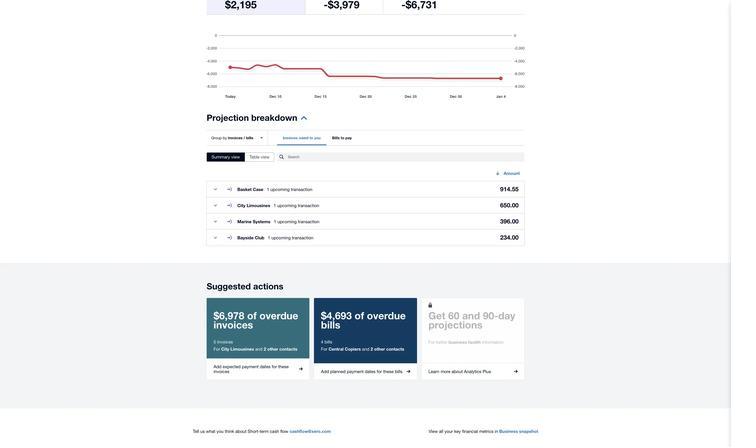 Task type: vqa. For each thing, say whether or not it's contained in the screenshot.


Task type: describe. For each thing, give the bounding box(es) containing it.
add planned payment dates for these bills button
[[314, 364, 417, 380]]

view all your key financial metrics in business snapshot
[[429, 429, 538, 434]]

upcoming for 396.00
[[278, 219, 297, 224]]

invoices inside 'of overdue invoices'
[[214, 319, 253, 331]]

of overdue invoices
[[214, 310, 298, 331]]

marine
[[237, 219, 252, 224]]

amount button
[[491, 168, 525, 179]]

us
[[200, 429, 205, 434]]

learn more about analytics plus button
[[422, 364, 525, 380]]

learn
[[429, 369, 440, 374]]

tell us what you think about short-term cash flow cashflow@xero.com
[[193, 429, 331, 434]]

1 for 234.00
[[268, 235, 270, 240]]

dates for invoices
[[260, 364, 271, 369]]

planned
[[330, 369, 346, 374]]

1 for 396.00
[[274, 219, 276, 224]]

view
[[429, 429, 438, 434]]

for better business health information
[[429, 340, 504, 345]]

by
[[223, 136, 227, 140]]

for for of overdue bills
[[377, 369, 382, 374]]

think
[[225, 429, 234, 434]]

2 to from the left
[[341, 136, 344, 140]]

bills to pay button
[[327, 130, 358, 145]]

group
[[211, 136, 222, 140]]

invoices inside the 5 invoices for city limousines and 2 other contacts
[[217, 340, 233, 345]]

systems
[[253, 219, 270, 224]]

about inside button
[[452, 369, 463, 374]]

overdue for of overdue bills
[[367, 310, 406, 322]]

invoices owed to you
[[283, 136, 321, 140]]

city limousines
[[237, 203, 270, 208]]

bills inside button
[[395, 369, 403, 374]]

plus
[[483, 369, 491, 374]]

learn more about analytics plus
[[429, 369, 491, 374]]

snapshot
[[519, 429, 538, 434]]

flow
[[280, 429, 288, 434]]

upcoming for 650.00
[[277, 203, 297, 208]]

contacts for of overdue bills
[[386, 347, 404, 352]]

owed
[[299, 136, 309, 140]]

toggle image for 396.00
[[210, 216, 221, 227]]

2 for invoices
[[264, 347, 266, 352]]

analytics
[[464, 369, 482, 374]]

contacts for of overdue invoices
[[279, 347, 297, 352]]

cashflow@xero.com link
[[290, 429, 331, 434]]

1 for 914.55
[[267, 187, 269, 192]]

central
[[329, 347, 344, 352]]

and for of overdue bills
[[362, 347, 370, 352]]

1 to from the left
[[310, 136, 313, 140]]

add expected payment dates for these invoices
[[214, 364, 289, 374]]

marine systems
[[237, 219, 270, 224]]

tell
[[193, 429, 199, 434]]

1 upcoming transaction for 914.55
[[267, 187, 313, 192]]

metrics
[[479, 429, 494, 434]]

2 for bills
[[371, 347, 373, 352]]

toggle image
[[210, 184, 221, 195]]

suggested
[[207, 281, 251, 292]]

get 60 and 90-day projections
[[429, 310, 516, 331]]

your
[[445, 429, 453, 434]]

of for $6,978
[[247, 310, 257, 322]]

business
[[499, 429, 518, 434]]

toggle image for 650.00
[[210, 200, 221, 211]]

add for invoices
[[214, 364, 222, 369]]

health
[[468, 340, 481, 345]]

5 invoices for city limousines and 2 other contacts
[[214, 340, 297, 352]]

90-
[[483, 310, 498, 322]]

cash
[[270, 429, 279, 434]]

these for of overdue invoices
[[278, 364, 289, 369]]

business
[[449, 340, 467, 345]]

Search for a document search field
[[288, 152, 525, 162]]

914.55
[[500, 186, 519, 193]]

summary view
[[212, 155, 240, 160]]

case
[[253, 187, 263, 192]]

projection
[[207, 113, 249, 123]]

for inside for better business health information
[[429, 340, 435, 345]]

financial
[[462, 429, 478, 434]]

you for tell us what you think about short-term cash flow cashflow@xero.com
[[217, 429, 224, 434]]

payment for invoices
[[242, 364, 259, 369]]

650.00
[[500, 202, 519, 209]]

all
[[439, 429, 443, 434]]

bills
[[332, 136, 340, 140]]

0 vertical spatial city
[[237, 203, 246, 208]]

invoices owed to you button
[[277, 130, 327, 145]]

view for summary view
[[231, 155, 240, 160]]

payment for bills
[[347, 369, 364, 374]]

projection breakdown
[[207, 113, 297, 123]]



Task type: locate. For each thing, give the bounding box(es) containing it.
1 of from the left
[[247, 310, 257, 322]]

1 horizontal spatial overdue
[[367, 310, 406, 322]]

0 vertical spatial you
[[314, 136, 321, 140]]

2 contacts from the left
[[386, 347, 404, 352]]

1 upcoming transaction for 396.00
[[274, 219, 320, 224]]

1 horizontal spatial 2
[[371, 347, 373, 352]]

view
[[231, 155, 240, 160], [261, 155, 270, 160]]

4
[[321, 340, 324, 345]]

city up expected
[[221, 347, 229, 352]]

city inside the 5 invoices for city limousines and 2 other contacts
[[221, 347, 229, 352]]

you
[[314, 136, 321, 140], [217, 429, 224, 434]]

and inside get 60 and 90-day projections
[[462, 310, 480, 322]]

2 other from the left
[[374, 347, 385, 352]]

you for invoices owed to you
[[314, 136, 321, 140]]

contacts inside the 4 bills for central copiers and 2 other contacts
[[386, 347, 404, 352]]

you inside tell us what you think about short-term cash flow cashflow@xero.com
[[217, 429, 224, 434]]

396.00
[[500, 218, 519, 225]]

bills inside the 4 bills for central copiers and 2 other contacts
[[325, 340, 332, 345]]

bills to pay
[[332, 136, 352, 140]]

view right table
[[261, 155, 270, 160]]

payment inside button
[[347, 369, 364, 374]]

invoices inside "add expected payment dates for these invoices"
[[214, 369, 229, 374]]

club
[[255, 235, 264, 240]]

/
[[244, 135, 245, 140]]

1 vertical spatial you
[[217, 429, 224, 434]]

2 toggle image from the top
[[210, 216, 221, 227]]

1 overdue from the left
[[260, 310, 298, 322]]

0 horizontal spatial to
[[310, 136, 313, 140]]

for
[[429, 340, 435, 345], [214, 347, 220, 352], [321, 347, 328, 352]]

projection breakdown view option group
[[207, 153, 274, 162]]

in
[[495, 429, 498, 434]]

for for of overdue invoices
[[272, 364, 277, 369]]

60
[[448, 310, 460, 322]]

add planned payment dates for these bills
[[321, 369, 403, 374]]

transaction for 650.00
[[298, 203, 319, 208]]

contacts
[[279, 347, 297, 352], [386, 347, 404, 352]]

contacts inside the 5 invoices for city limousines and 2 other contacts
[[279, 347, 297, 352]]

these inside "add expected payment dates for these invoices"
[[278, 364, 289, 369]]

and inside the 5 invoices for city limousines and 2 other contacts
[[255, 347, 263, 352]]

1 horizontal spatial add
[[321, 369, 329, 374]]

payment right planned
[[347, 369, 364, 374]]

more
[[441, 369, 451, 374]]

projections
[[429, 319, 483, 331]]

0 horizontal spatial contacts
[[279, 347, 297, 352]]

suggested actions
[[207, 281, 284, 292]]

information
[[482, 340, 504, 345]]

1 horizontal spatial of
[[355, 310, 364, 322]]

0 horizontal spatial add
[[214, 364, 222, 369]]

to
[[310, 136, 313, 140], [341, 136, 344, 140]]

1 upcoming transaction for 650.00
[[274, 203, 319, 208]]

1 horizontal spatial to
[[341, 136, 344, 140]]

1 for 650.00
[[274, 203, 276, 208]]

1 vertical spatial toggle image
[[210, 216, 221, 227]]

transaction
[[291, 187, 313, 192], [298, 203, 319, 208], [298, 219, 320, 224], [292, 235, 314, 240]]

2 view from the left
[[261, 155, 270, 160]]

2 right copiers at the bottom of the page
[[371, 347, 373, 352]]

1 right case
[[267, 187, 269, 192]]

1 horizontal spatial for
[[321, 347, 328, 352]]

dates down the 4 bills for central copiers and 2 other contacts on the bottom of page
[[365, 369, 376, 374]]

$6,978
[[214, 310, 244, 322]]

1 vertical spatial limousines
[[231, 347, 254, 352]]

3 toggle image from the top
[[210, 232, 221, 244]]

1 right club
[[268, 235, 270, 240]]

what
[[206, 429, 215, 434]]

limousines down case
[[247, 203, 270, 208]]

payment right expected
[[242, 364, 259, 369]]

of
[[247, 310, 257, 322], [355, 310, 364, 322]]

for
[[272, 364, 277, 369], [377, 369, 382, 374]]

2 up add expected payment dates for these invoices button at the bottom of the page
[[264, 347, 266, 352]]

payment inside "add expected payment dates for these invoices"
[[242, 364, 259, 369]]

0 horizontal spatial and
[[255, 347, 263, 352]]

table view
[[250, 155, 270, 160]]

0 horizontal spatial about
[[235, 429, 247, 434]]

of for $4,693
[[355, 310, 364, 322]]

term
[[260, 429, 269, 434]]

0 horizontal spatial other
[[267, 347, 278, 352]]

add left expected
[[214, 364, 222, 369]]

overdue
[[260, 310, 298, 322], [367, 310, 406, 322]]

0 horizontal spatial dates
[[260, 364, 271, 369]]

for inside button
[[377, 369, 382, 374]]

to right owed
[[310, 136, 313, 140]]

0 horizontal spatial of
[[247, 310, 257, 322]]

of right $4,693
[[355, 310, 364, 322]]

other for of overdue bills
[[374, 347, 385, 352]]

and up add expected payment dates for these invoices button at the bottom of the page
[[255, 347, 263, 352]]

1
[[267, 187, 269, 192], [274, 203, 276, 208], [274, 219, 276, 224], [268, 235, 270, 240]]

0 horizontal spatial for
[[214, 347, 220, 352]]

other inside the 4 bills for central copiers and 2 other contacts
[[374, 347, 385, 352]]

2 of from the left
[[355, 310, 364, 322]]

other up add expected payment dates for these invoices button at the bottom of the page
[[267, 347, 278, 352]]

transaction for 234.00
[[292, 235, 314, 240]]

1 contacts from the left
[[279, 347, 297, 352]]

better
[[436, 340, 448, 345]]

and right copiers at the bottom of the page
[[362, 347, 370, 352]]

1 toggle image from the top
[[210, 200, 221, 211]]

1 right systems
[[274, 219, 276, 224]]

1 horizontal spatial dates
[[365, 369, 376, 374]]

of overdue bills
[[321, 310, 406, 331]]

1 horizontal spatial contacts
[[386, 347, 404, 352]]

basket
[[237, 187, 252, 192]]

to left pay
[[341, 136, 344, 140]]

for inside the 5 invoices for city limousines and 2 other contacts
[[214, 347, 220, 352]]

and right 60
[[462, 310, 480, 322]]

basket case
[[237, 187, 263, 192]]

of right '$6,978'
[[247, 310, 257, 322]]

2 horizontal spatial and
[[462, 310, 480, 322]]

payment
[[242, 364, 259, 369], [347, 369, 364, 374]]

short-
[[248, 429, 260, 434]]

you inside button
[[314, 136, 321, 140]]

0 vertical spatial limousines
[[247, 203, 270, 208]]

add inside button
[[321, 369, 329, 374]]

0 horizontal spatial for
[[272, 364, 277, 369]]

get
[[429, 310, 446, 322]]

upcoming for 234.00
[[272, 235, 291, 240]]

0 horizontal spatial payment
[[242, 364, 259, 369]]

for inside the 4 bills for central copiers and 2 other contacts
[[321, 347, 328, 352]]

bills inside 'of overdue bills'
[[321, 319, 341, 331]]

1 horizontal spatial and
[[362, 347, 370, 352]]

these
[[278, 364, 289, 369], [383, 369, 394, 374]]

for inside "add expected payment dates for these invoices"
[[272, 364, 277, 369]]

2
[[264, 347, 266, 352], [371, 347, 373, 352]]

key
[[454, 429, 461, 434]]

expected
[[223, 364, 241, 369]]

2 inside the 5 invoices for city limousines and 2 other contacts
[[264, 347, 266, 352]]

1 horizontal spatial about
[[452, 369, 463, 374]]

bayside
[[237, 235, 254, 240]]

limousines inside the 5 invoices for city limousines and 2 other contacts
[[231, 347, 254, 352]]

0 vertical spatial about
[[452, 369, 463, 374]]

0 horizontal spatial 2
[[264, 347, 266, 352]]

add expected payment dates for these invoices button
[[207, 359, 310, 380]]

these for of overdue bills
[[383, 369, 394, 374]]

and inside the 4 bills for central copiers and 2 other contacts
[[362, 347, 370, 352]]

for left better
[[429, 340, 435, 345]]

234.00
[[500, 234, 519, 241]]

1 horizontal spatial you
[[314, 136, 321, 140]]

group by invoices / bills
[[211, 135, 253, 140]]

0 horizontal spatial overdue
[[260, 310, 298, 322]]

limousines
[[247, 203, 270, 208], [231, 347, 254, 352]]

add left planned
[[321, 369, 329, 374]]

about right the think
[[235, 429, 247, 434]]

add for bills
[[321, 369, 329, 374]]

1 right 'city limousines'
[[274, 203, 276, 208]]

about inside tell us what you think about short-term cash flow cashflow@xero.com
[[235, 429, 247, 434]]

transaction for 396.00
[[298, 219, 320, 224]]

actions
[[253, 281, 284, 292]]

overdue inside 'of overdue bills'
[[367, 310, 406, 322]]

0 horizontal spatial you
[[217, 429, 224, 434]]

for for of overdue invoices
[[214, 347, 220, 352]]

1 horizontal spatial these
[[383, 369, 394, 374]]

of inside 'of overdue bills'
[[355, 310, 364, 322]]

1 horizontal spatial city
[[237, 203, 246, 208]]

for for of overdue bills
[[321, 347, 328, 352]]

5
[[214, 340, 216, 345]]

these inside button
[[383, 369, 394, 374]]

overdue inside 'of overdue invoices'
[[260, 310, 298, 322]]

2 horizontal spatial for
[[429, 340, 435, 345]]

business snapshot link
[[499, 429, 538, 434]]

1 vertical spatial city
[[221, 347, 229, 352]]

city
[[237, 203, 246, 208], [221, 347, 229, 352]]

invoices
[[283, 136, 298, 140]]

upcoming for 914.55
[[270, 187, 290, 192]]

overdue for of overdue invoices
[[260, 310, 298, 322]]

add
[[214, 364, 222, 369], [321, 369, 329, 374]]

0 horizontal spatial city
[[221, 347, 229, 352]]

dates down the 5 invoices for city limousines and 2 other contacts
[[260, 364, 271, 369]]

1 view from the left
[[231, 155, 240, 160]]

you right what
[[217, 429, 224, 434]]

1 horizontal spatial for
[[377, 369, 382, 374]]

pay
[[346, 136, 352, 140]]

and for of overdue invoices
[[255, 347, 263, 352]]

2 inside the 4 bills for central copiers and 2 other contacts
[[371, 347, 373, 352]]

0 horizontal spatial these
[[278, 364, 289, 369]]

1 horizontal spatial other
[[374, 347, 385, 352]]

toggle image
[[210, 200, 221, 211], [210, 216, 221, 227], [210, 232, 221, 244]]

cashflow@xero.com
[[290, 429, 331, 434]]

other for of overdue invoices
[[267, 347, 278, 352]]

bayside club
[[237, 235, 264, 240]]

transaction for 914.55
[[291, 187, 313, 192]]

view right summary
[[231, 155, 240, 160]]

dates for bills
[[365, 369, 376, 374]]

1 other from the left
[[267, 347, 278, 352]]

1 upcoming transaction for 234.00
[[268, 235, 314, 240]]

copiers
[[345, 347, 361, 352]]

dates inside "add expected payment dates for these invoices"
[[260, 364, 271, 369]]

other inside the 5 invoices for city limousines and 2 other contacts
[[267, 347, 278, 352]]

other up add planned payment dates for these bills button
[[374, 347, 385, 352]]

1 horizontal spatial view
[[261, 155, 270, 160]]

day
[[498, 310, 516, 322]]

other
[[267, 347, 278, 352], [374, 347, 385, 352]]

2 vertical spatial toggle image
[[210, 232, 221, 244]]

table
[[250, 155, 260, 160]]

summary
[[212, 155, 230, 160]]

of inside 'of overdue invoices'
[[247, 310, 257, 322]]

breakdown
[[251, 113, 297, 123]]

for down 5
[[214, 347, 220, 352]]

city up marine
[[237, 203, 246, 208]]

0 vertical spatial toggle image
[[210, 200, 221, 211]]

2 overdue from the left
[[367, 310, 406, 322]]

toggle image for 234.00
[[210, 232, 221, 244]]

1 vertical spatial about
[[235, 429, 247, 434]]

dates
[[260, 364, 271, 369], [365, 369, 376, 374]]

1 horizontal spatial payment
[[347, 369, 364, 374]]

about
[[452, 369, 463, 374], [235, 429, 247, 434]]

you right owed
[[314, 136, 321, 140]]

view for table view
[[261, 155, 270, 160]]

1 2 from the left
[[264, 347, 266, 352]]

invoices
[[228, 135, 243, 140], [214, 319, 253, 331], [217, 340, 233, 345], [214, 369, 229, 374]]

4 bills for central copiers and 2 other contacts
[[321, 340, 404, 352]]

amount
[[504, 171, 520, 176]]

about right more at the bottom right
[[452, 369, 463, 374]]

for down 4
[[321, 347, 328, 352]]

2 2 from the left
[[371, 347, 373, 352]]

projection breakdown button
[[207, 113, 307, 127]]

add inside "add expected payment dates for these invoices"
[[214, 364, 222, 369]]

dates inside button
[[365, 369, 376, 374]]

limousines up expected
[[231, 347, 254, 352]]

0 horizontal spatial view
[[231, 155, 240, 160]]

$4,693
[[321, 310, 352, 322]]



